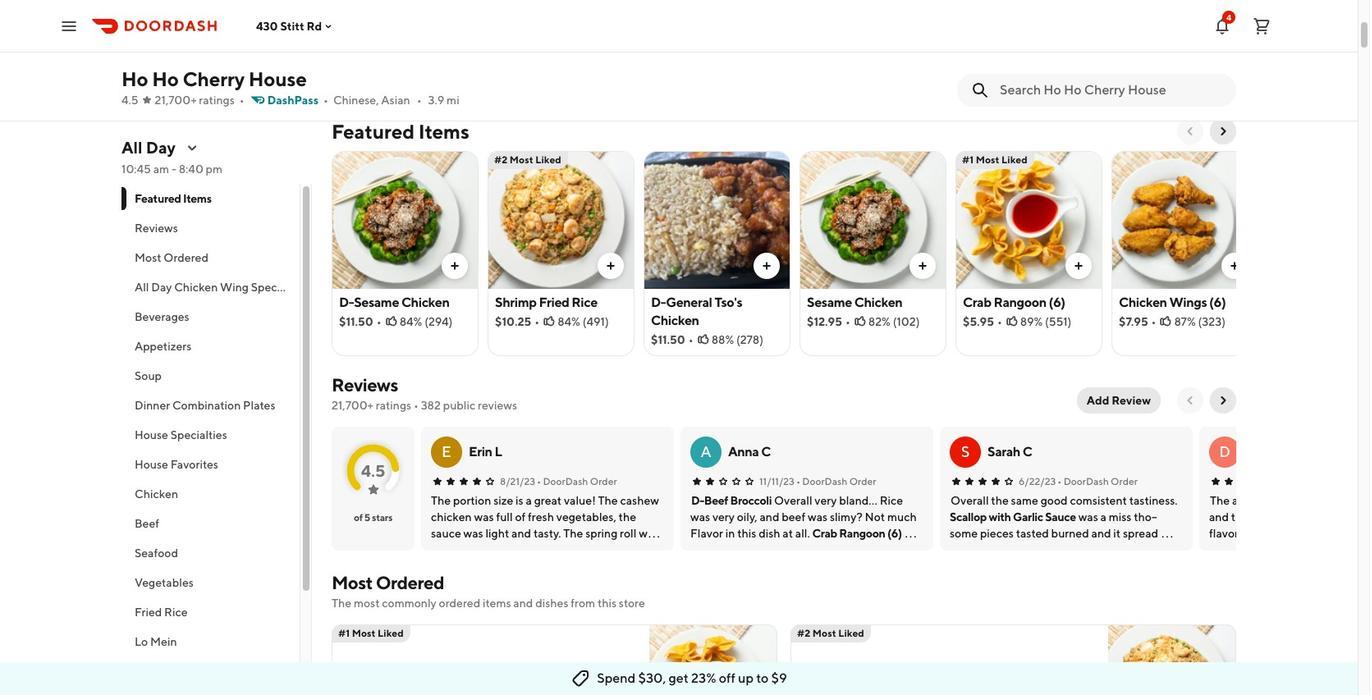 Task type: vqa. For each thing, say whether or not it's contained in the screenshot.
the Day
yes



Task type: locate. For each thing, give the bounding box(es) containing it.
2 • doordash order from the left
[[797, 476, 877, 488]]

1 horizontal spatial ordered
[[376, 573, 444, 594]]

0 horizontal spatial d-
[[339, 295, 354, 310]]

featured inside heading
[[332, 120, 415, 143]]

1 horizontal spatial (6)
[[1049, 295, 1066, 310]]

0 horizontal spatial featured
[[135, 192, 181, 205]]

0 horizontal spatial 84%
[[400, 315, 423, 329]]

all inside 'all day chicken wing specials' button
[[135, 281, 149, 294]]

day up am
[[146, 138, 176, 157]]

2 84% from the left
[[558, 315, 581, 329]]

0 horizontal spatial ratings
[[199, 94, 235, 107]]

ratings
[[199, 94, 235, 107], [376, 399, 412, 412]]

reviews inside button
[[135, 222, 178, 235]]

ordered for most ordered the most commonly ordered items and dishes from this store
[[376, 573, 444, 594]]

items inside heading
[[419, 120, 470, 143]]

chicken up beverages button
[[174, 281, 218, 294]]

1 horizontal spatial d-
[[651, 295, 666, 310]]

(6) inside "button"
[[888, 527, 902, 540]]

0 horizontal spatial rangoon
[[840, 527, 886, 540]]

0 vertical spatial reviews
[[135, 222, 178, 235]]

1 horizontal spatial crab rangoon (6) image
[[957, 151, 1102, 289]]

1 vertical spatial shrimp fried rice
[[804, 666, 907, 682]]

all for all day chicken wing specials
[[135, 281, 149, 294]]

1 horizontal spatial rangoon
[[994, 295, 1047, 310]]

ratings down the reviews link
[[376, 399, 412, 412]]

dashpass
[[267, 94, 319, 107]]

(102)
[[893, 315, 920, 329]]

0 horizontal spatial items
[[183, 192, 212, 205]]

d-beef broccoli button
[[692, 493, 772, 509]]

0 horizontal spatial crab rangoon (6)
[[813, 527, 902, 540]]

sesame chicken image
[[801, 151, 946, 289]]

chicken button
[[122, 480, 300, 509]]

0 vertical spatial 21,700+
[[155, 94, 197, 107]]

1 horizontal spatial crab
[[964, 295, 992, 310]]

1 horizontal spatial featured
[[332, 120, 415, 143]]

$11.50 down d-general tso's chicken
[[651, 333, 686, 347]]

1 horizontal spatial • doordash order
[[797, 476, 877, 488]]

0 vertical spatial #1
[[963, 154, 974, 166]]

1 horizontal spatial shrimp fried rice
[[804, 666, 907, 682]]

$30,
[[639, 671, 666, 687]]

scallop
[[950, 511, 987, 524]]

2 horizontal spatial • doordash order
[[1058, 476, 1138, 488]]

1 horizontal spatial shrimp fried rice image
[[1109, 625, 1237, 696]]

0 horizontal spatial doordash
[[543, 476, 588, 488]]

house down dinner
[[135, 429, 168, 442]]

1 horizontal spatial sesame
[[807, 295, 853, 310]]

1 vertical spatial #1 most liked
[[338, 628, 404, 640]]

shrimp fried rice up the $10.25
[[495, 295, 598, 310]]

1 horizontal spatial items
[[419, 120, 470, 143]]

0 horizontal spatial order
[[590, 476, 617, 488]]

1 vertical spatial crab rangoon (6) image
[[650, 625, 778, 696]]

0 vertical spatial shrimp
[[495, 295, 537, 310]]

house up dashpass
[[249, 67, 307, 90]]

21,700+ ratings •
[[155, 94, 244, 107]]

0 horizontal spatial fried
[[135, 606, 162, 619]]

0 horizontal spatial #2 most liked
[[494, 154, 562, 166]]

chicken down general
[[651, 313, 700, 329]]

0 horizontal spatial crab rangoon (6) image
[[650, 625, 778, 696]]

#2
[[494, 154, 508, 166], [798, 628, 811, 640]]

off
[[719, 671, 736, 687]]

3 add item to cart image from the left
[[761, 260, 774, 273]]

order for e
[[590, 476, 617, 488]]

1 horizontal spatial #2
[[798, 628, 811, 640]]

87%
[[1175, 315, 1197, 329]]

featured items
[[332, 120, 470, 143], [135, 192, 212, 205]]

1 add item to cart image from the left
[[448, 260, 462, 273]]

1 vertical spatial fried
[[135, 606, 162, 619]]

0 vertical spatial featured items
[[332, 120, 470, 143]]

• doordash order
[[537, 476, 617, 488], [797, 476, 877, 488], [1058, 476, 1138, 488]]

$11.50 down d-sesame chicken
[[339, 315, 374, 329]]

0 items, open order cart image
[[1253, 16, 1272, 36]]

rice noodles
[[135, 665, 204, 678]]

1 horizontal spatial doordash
[[803, 476, 848, 488]]

add item to cart image
[[448, 260, 462, 273], [605, 260, 618, 273], [761, 260, 774, 273], [1229, 260, 1242, 273]]

1 horizontal spatial ho
[[152, 67, 179, 90]]

and
[[514, 597, 533, 610]]

4.5
[[122, 94, 138, 107], [361, 461, 385, 480]]

• doordash order up sauce
[[1058, 476, 1138, 488]]

house favorites
[[135, 458, 218, 471]]

chicken inside d-general tso's chicken
[[651, 313, 700, 329]]

$11.50 for d-general tso's chicken
[[651, 333, 686, 347]]

0 horizontal spatial (6)
[[888, 527, 902, 540]]

0 horizontal spatial ho
[[122, 67, 148, 90]]

1 vertical spatial house
[[135, 429, 168, 442]]

featured
[[332, 120, 415, 143], [135, 192, 181, 205]]

(6)
[[1049, 295, 1066, 310], [1210, 295, 1227, 310], [888, 527, 902, 540]]

ho
[[122, 67, 148, 90], [152, 67, 179, 90]]

fried
[[539, 295, 570, 310], [135, 606, 162, 619], [848, 666, 879, 682]]

1 horizontal spatial #2 most liked
[[798, 628, 865, 640]]

items down 8:40 at the top left of page
[[183, 192, 212, 205]]

2 c from the left
[[1023, 444, 1033, 460]]

d- inside 'button'
[[692, 494, 705, 508]]

1 vertical spatial all
[[135, 281, 149, 294]]

rangoon
[[994, 295, 1047, 310], [840, 527, 886, 540]]

0 horizontal spatial 4.5
[[122, 94, 138, 107]]

doordash for s
[[1064, 476, 1109, 488]]

21,700+ down the reviews link
[[332, 399, 374, 412]]

1 vertical spatial rangoon
[[840, 527, 886, 540]]

reviews inside reviews 21,700+ ratings • 382 public reviews
[[332, 375, 398, 396]]

0 vertical spatial all
[[122, 138, 143, 157]]

1 • doordash order from the left
[[537, 476, 617, 488]]

rangoon inside "button"
[[840, 527, 886, 540]]

add item to cart image
[[917, 260, 930, 273], [1073, 260, 1086, 273]]

84% left (491)
[[558, 315, 581, 329]]

0 vertical spatial rangoon
[[994, 295, 1047, 310]]

21,700+ down the 'cherry'
[[155, 94, 197, 107]]

sesame chicken
[[807, 295, 903, 310]]

1 vertical spatial #2 most liked
[[798, 628, 865, 640]]

chicken up 84% (294)
[[402, 295, 450, 310]]

ordered up commonly at the bottom of the page
[[376, 573, 444, 594]]

s
[[962, 444, 970, 461]]

0 horizontal spatial #1
[[338, 628, 350, 640]]

2 order from the left
[[850, 476, 877, 488]]

2 ho from the left
[[152, 67, 179, 90]]

reviews link
[[332, 375, 398, 396]]

(294)
[[425, 315, 453, 329]]

beef
[[705, 494, 729, 508], [135, 517, 159, 531]]

vegetables button
[[122, 568, 300, 598]]

dinner combination plates button
[[122, 391, 300, 421]]

featured items down -
[[135, 192, 212, 205]]

sarah
[[988, 444, 1021, 460]]

• right 6/22/23 at the bottom right of page
[[1058, 476, 1062, 488]]

reviews button
[[122, 214, 300, 243]]

day inside 'all day chicken wing specials' button
[[151, 281, 172, 294]]

1 horizontal spatial #1
[[963, 154, 974, 166]]

ratings down ho ho cherry house
[[199, 94, 235, 107]]

sauce
[[1046, 511, 1077, 524]]

87% (323)
[[1175, 315, 1226, 329]]

1 order from the left
[[590, 476, 617, 488]]

0 horizontal spatial reviews
[[135, 222, 178, 235]]

fried rice
[[135, 606, 188, 619]]

ordered down reviews button
[[164, 251, 209, 264]]

beef button
[[122, 509, 300, 539]]

featured items heading
[[332, 118, 470, 145]]

0 horizontal spatial #2
[[494, 154, 508, 166]]

0 horizontal spatial c
[[762, 444, 771, 460]]

appetizers button
[[122, 332, 300, 361]]

add item to cart image for chicken wings (6)
[[1229, 260, 1242, 273]]

• right 8/21/23 at the bottom left of page
[[537, 476, 541, 488]]

seafood
[[135, 547, 178, 560]]

chicken up $7.95
[[1120, 295, 1168, 310]]

89%
[[1021, 315, 1043, 329]]

0 vertical spatial day
[[146, 138, 176, 157]]

ho ho cherry house
[[122, 67, 307, 90]]

(323)
[[1199, 315, 1226, 329]]

beef left broccoli on the bottom right of the page
[[705, 494, 729, 508]]

shrimp right $9
[[804, 666, 846, 682]]

l
[[495, 444, 502, 460]]

featured items down chinese, asian • 3.9 mi
[[332, 120, 470, 143]]

84% (294)
[[400, 315, 453, 329]]

order
[[590, 476, 617, 488], [850, 476, 877, 488], [1111, 476, 1138, 488]]

most inside most ordered the most commonly ordered items and dishes from this store
[[332, 573, 373, 594]]

spend $30, get 23% off up to $9
[[597, 671, 787, 687]]

ordered inside most ordered the most commonly ordered items and dishes from this store
[[376, 573, 444, 594]]

23%
[[692, 671, 717, 687]]

next button of carousel image
[[1217, 125, 1230, 138]]

3 doordash from the left
[[1064, 476, 1109, 488]]

• right the $10.25
[[535, 315, 540, 329]]

shrimp fried rice right $9
[[804, 666, 907, 682]]

2 add item to cart image from the left
[[1073, 260, 1086, 273]]

4.5 up of 5 stars
[[361, 461, 385, 480]]

1 vertical spatial ratings
[[376, 399, 412, 412]]

shrimp up the $10.25
[[495, 295, 537, 310]]

1 vertical spatial items
[[183, 192, 212, 205]]

mi
[[447, 94, 460, 107]]

0 horizontal spatial crab
[[813, 527, 838, 540]]

beef up 'seafood'
[[135, 517, 159, 531]]

0 vertical spatial 4.5
[[122, 94, 138, 107]]

1 horizontal spatial add item to cart image
[[1073, 260, 1086, 273]]

wings
[[1170, 295, 1208, 310]]

(551)
[[1046, 315, 1072, 329]]

1 vertical spatial 21,700+
[[332, 399, 374, 412]]

• inside reviews 21,700+ ratings • 382 public reviews
[[414, 399, 419, 412]]

1 horizontal spatial shrimp
[[804, 666, 846, 682]]

• doordash order for s
[[1058, 476, 1138, 488]]

84%
[[400, 315, 423, 329], [558, 315, 581, 329]]

up
[[739, 671, 754, 687]]

0 horizontal spatial add item to cart image
[[917, 260, 930, 273]]

0 vertical spatial beef
[[705, 494, 729, 508]]

c right "sarah"
[[1023, 444, 1033, 460]]

d-
[[339, 295, 354, 310], [651, 295, 666, 310], [692, 494, 705, 508]]

soup button
[[122, 361, 300, 391]]

1 vertical spatial crab rangoon (6)
[[813, 527, 902, 540]]

2 vertical spatial fried
[[848, 666, 879, 682]]

rice inside button
[[135, 665, 158, 678]]

house down the house specialties
[[135, 458, 168, 471]]

-
[[172, 163, 177, 176]]

all up beverages
[[135, 281, 149, 294]]

1 vertical spatial reviews
[[332, 375, 398, 396]]

with
[[989, 511, 1012, 524]]

shrimp
[[495, 295, 537, 310], [804, 666, 846, 682]]

ordered for most ordered
[[164, 251, 209, 264]]

all day
[[122, 138, 176, 157]]

0 vertical spatial crab rangoon (6)
[[964, 295, 1066, 310]]

• doordash order for e
[[537, 476, 617, 488]]

• left 382
[[414, 399, 419, 412]]

• doordash order right 8/21/23 at the bottom left of page
[[537, 476, 617, 488]]

all
[[122, 138, 143, 157], [135, 281, 149, 294]]

d- inside d-general tso's chicken
[[651, 295, 666, 310]]

dinner
[[135, 399, 170, 412]]

1 vertical spatial beef
[[135, 517, 159, 531]]

items down 3.9
[[419, 120, 470, 143]]

ho up all day
[[122, 67, 148, 90]]

reviews 21,700+ ratings • 382 public reviews
[[332, 375, 518, 412]]

3 order from the left
[[1111, 476, 1138, 488]]

chicken wings (6) image
[[1113, 151, 1258, 289]]

1 c from the left
[[762, 444, 771, 460]]

0 vertical spatial house
[[249, 67, 307, 90]]

shrimp fried rice image
[[489, 151, 634, 289], [1109, 625, 1237, 696]]

1 doordash from the left
[[543, 476, 588, 488]]

ordered inside button
[[164, 251, 209, 264]]

enjoy
[[358, 24, 395, 41]]

1 vertical spatial featured items
[[135, 192, 212, 205]]

0 horizontal spatial $11.50
[[339, 315, 374, 329]]

dinner combination plates
[[135, 399, 276, 412]]

all up 10:45
[[122, 138, 143, 157]]

day for all day
[[146, 138, 176, 157]]

• down sesame chicken
[[846, 315, 851, 329]]

0 vertical spatial items
[[419, 120, 470, 143]]

1 84% from the left
[[400, 315, 423, 329]]

shrimp fried rice
[[495, 295, 598, 310], [804, 666, 907, 682]]

required.
[[422, 44, 481, 61]]

all for all day
[[122, 138, 143, 157]]

house favorites button
[[122, 450, 300, 480]]

1 horizontal spatial ratings
[[376, 399, 412, 412]]

lo
[[135, 636, 148, 649]]

1 horizontal spatial reviews
[[332, 375, 398, 396]]

0 vertical spatial ordered
[[164, 251, 209, 264]]

1 horizontal spatial fried
[[539, 295, 570, 310]]

menus image
[[186, 141, 199, 154]]

4.5 up all day
[[122, 94, 138, 107]]

3 • doordash order from the left
[[1058, 476, 1138, 488]]

1 horizontal spatial $11.50
[[651, 333, 686, 347]]

featured down am
[[135, 192, 181, 205]]

0 vertical spatial #2 most liked
[[494, 154, 562, 166]]

2 doordash from the left
[[803, 476, 848, 488]]

house
[[249, 67, 307, 90], [135, 429, 168, 442], [135, 458, 168, 471]]

#1
[[963, 154, 974, 166], [338, 628, 350, 640]]

1 horizontal spatial beef
[[705, 494, 729, 508]]

ho up 21,700+ ratings • on the left top of the page
[[152, 67, 179, 90]]

2 horizontal spatial doordash
[[1064, 476, 1109, 488]]

day up beverages
[[151, 281, 172, 294]]

1 vertical spatial day
[[151, 281, 172, 294]]

on
[[507, 24, 524, 41]]

d- for general
[[651, 295, 666, 310]]

soup
[[135, 370, 162, 383]]

2 vertical spatial house
[[135, 458, 168, 471]]

most ordered
[[135, 251, 209, 264]]

chinese, asian • 3.9 mi
[[333, 94, 460, 107]]

featured down 'chinese,'
[[332, 120, 415, 143]]

4 add item to cart image from the left
[[1229, 260, 1242, 273]]

crab rangoon (6) image
[[957, 151, 1102, 289], [650, 625, 778, 696]]

lo mein
[[135, 636, 177, 649]]

84% down d-sesame chicken
[[400, 315, 423, 329]]

rice
[[572, 295, 598, 310], [164, 606, 188, 619], [135, 665, 158, 678], [881, 666, 907, 682]]

• down d-general tso's chicken
[[689, 333, 694, 347]]

84% for chicken
[[400, 315, 423, 329]]

1 vertical spatial crab
[[813, 527, 838, 540]]

doordash right 8/21/23 at the bottom left of page
[[543, 476, 588, 488]]

2 horizontal spatial fried
[[848, 666, 879, 682]]

next button of carousel image
[[1221, 36, 1234, 49]]

0 horizontal spatial • doordash order
[[537, 476, 617, 488]]

• doordash order up crab rangoon (6) "button"
[[797, 476, 877, 488]]

doordash up sauce
[[1064, 476, 1109, 488]]

chicken wings (6)
[[1120, 295, 1227, 310]]

3.9
[[428, 94, 445, 107]]

d-general tso's chicken image
[[645, 151, 790, 289]]

doordash right the 11/11/23
[[803, 476, 848, 488]]

0 vertical spatial fried
[[539, 295, 570, 310]]

1 horizontal spatial 4.5
[[361, 461, 385, 480]]

1 vertical spatial $11.50
[[651, 333, 686, 347]]

reviews
[[135, 222, 178, 235], [332, 375, 398, 396]]

0 vertical spatial shrimp fried rice
[[495, 295, 598, 310]]

c right anna
[[762, 444, 771, 460]]



Task type: describe. For each thing, give the bounding box(es) containing it.
2 sesame from the left
[[807, 295, 853, 310]]

(6) for (551)
[[1049, 295, 1066, 310]]

anna
[[729, 444, 759, 460]]

• right '$5.95'
[[998, 315, 1003, 329]]

all day chicken wing specials button
[[122, 273, 300, 302]]

broccoli
[[731, 494, 772, 508]]

• right $7.95
[[1152, 315, 1157, 329]]

5
[[365, 512, 370, 524]]

4
[[1227, 12, 1232, 22]]

garlic
[[1014, 511, 1044, 524]]

84% for rice
[[558, 315, 581, 329]]

$9
[[772, 671, 787, 687]]

$7.95
[[1120, 315, 1149, 329]]

0 vertical spatial shrimp fried rice image
[[489, 151, 634, 289]]

0 vertical spatial crab
[[964, 295, 992, 310]]

plates
[[243, 399, 276, 412]]

doordash for e
[[543, 476, 588, 488]]

wing
[[220, 281, 249, 294]]

am
[[153, 163, 169, 176]]

0 horizontal spatial featured items
[[135, 192, 212, 205]]

items
[[483, 597, 511, 610]]

d- for sesame
[[339, 295, 354, 310]]

2 add item to cart image from the left
[[605, 260, 618, 273]]

noodles
[[160, 665, 204, 678]]

chinese,
[[333, 94, 379, 107]]

fried rice button
[[122, 598, 300, 628]]

lo mein button
[[122, 628, 300, 657]]

seafood button
[[122, 539, 300, 568]]

ratings inside reviews 21,700+ ratings • 382 public reviews
[[376, 399, 412, 412]]

all day chicken wing specials
[[135, 281, 294, 294]]

1 vertical spatial #2
[[798, 628, 811, 640]]

1 vertical spatial #1
[[338, 628, 350, 640]]

store
[[619, 597, 646, 610]]

$5
[[626, 24, 643, 41]]

430 stitt rd button
[[256, 19, 335, 32]]

(491)
[[583, 315, 609, 329]]

open menu image
[[59, 16, 79, 36]]

1 add item to cart image from the left
[[917, 260, 930, 273]]

add item to cart image for d-general tso's chicken
[[761, 260, 774, 273]]

rice inside 'button'
[[164, 606, 188, 619]]

tso's
[[715, 295, 743, 310]]

88% (278)
[[712, 333, 764, 347]]

add item to cart image for d-sesame chicken
[[448, 260, 462, 273]]

pm
[[206, 163, 223, 176]]

reviews for reviews
[[135, 222, 178, 235]]

• right the 11/11/23
[[797, 476, 801, 488]]

a
[[701, 444, 712, 461]]

rd
[[307, 19, 322, 32]]

82% (102)
[[869, 315, 920, 329]]

1 sesame from the left
[[354, 295, 399, 310]]

beverages
[[135, 310, 190, 324]]

beverages button
[[122, 302, 300, 332]]

most inside most ordered button
[[135, 251, 161, 264]]

0 vertical spatial #2
[[494, 154, 508, 166]]

house specialties button
[[122, 421, 300, 450]]

subtotal
[[646, 24, 700, 41]]

chicken down house favorites
[[135, 488, 178, 501]]

first
[[558, 24, 583, 41]]

430 stitt rd
[[256, 19, 322, 32]]

1 horizontal spatial #1 most liked
[[963, 154, 1028, 166]]

21,700+ inside reviews 21,700+ ratings • 382 public reviews
[[332, 399, 374, 412]]

e
[[442, 444, 452, 461]]

previous image
[[1184, 394, 1198, 407]]

doordash for a
[[803, 476, 848, 488]]

house for house specialties
[[135, 429, 168, 442]]

ordered
[[439, 597, 481, 610]]

0 horizontal spatial shrimp
[[495, 295, 537, 310]]

most ordered button
[[122, 243, 300, 273]]

10:45 am - 8:40 pm
[[122, 163, 223, 176]]

add
[[1087, 394, 1110, 407]]

rice noodles button
[[122, 657, 300, 687]]

• doordash order for a
[[797, 476, 877, 488]]

crab inside "button"
[[813, 527, 838, 540]]

d- for beef
[[692, 494, 705, 508]]

a
[[398, 24, 405, 41]]

stars
[[372, 512, 393, 524]]

8/21/23
[[500, 476, 536, 488]]

c for a
[[762, 444, 771, 460]]

dashpass •
[[267, 94, 329, 107]]

day for all day chicken wing specials
[[151, 281, 172, 294]]

fried inside 'button'
[[135, 606, 162, 619]]

Item Search search field
[[1000, 81, 1224, 99]]

1 horizontal spatial crab rangoon (6)
[[964, 295, 1066, 310]]

d-sesame chicken
[[339, 295, 450, 310]]

get
[[669, 671, 689, 687]]

• down ho ho cherry house
[[240, 94, 244, 107]]

add review
[[1087, 394, 1152, 407]]

house specialties
[[135, 429, 227, 442]]

previous button of carousel image
[[1184, 125, 1198, 138]]

stitt
[[280, 19, 304, 32]]

6/22/23
[[1019, 476, 1057, 488]]

$10.25
[[495, 315, 532, 329]]

reviews
[[478, 399, 518, 412]]

sarah c
[[988, 444, 1033, 460]]

1 vertical spatial 4.5
[[361, 461, 385, 480]]

82%
[[869, 315, 891, 329]]

chicken up 82%
[[855, 295, 903, 310]]

1 vertical spatial shrimp
[[804, 666, 846, 682]]

430
[[256, 19, 278, 32]]

this
[[598, 597, 617, 610]]

erin l
[[469, 444, 502, 460]]

appetizers
[[135, 340, 192, 353]]

asian
[[381, 94, 410, 107]]

house for house favorites
[[135, 458, 168, 471]]

next image
[[1217, 394, 1230, 407]]

• down d-sesame chicken
[[377, 315, 382, 329]]

from
[[571, 597, 596, 610]]

c for s
[[1023, 444, 1033, 460]]

of 5 stars
[[354, 512, 393, 524]]

beef inside button
[[135, 517, 159, 531]]

$0
[[408, 24, 426, 41]]

d-general tso's chicken
[[651, 295, 743, 329]]

11/11/23
[[760, 476, 795, 488]]

0 horizontal spatial shrimp fried rice
[[495, 295, 598, 310]]

(6) for (323)
[[1210, 295, 1227, 310]]

reviews for reviews 21,700+ ratings • 382 public reviews
[[332, 375, 398, 396]]

88%
[[712, 333, 735, 347]]

add review button
[[1077, 388, 1161, 414]]

erin
[[469, 444, 493, 460]]

1 ho from the left
[[122, 67, 148, 90]]

order for a
[[850, 476, 877, 488]]

general
[[666, 295, 713, 310]]

vegetables
[[135, 577, 194, 590]]

order for s
[[1111, 476, 1138, 488]]

beef inside 'button'
[[705, 494, 729, 508]]

d-sesame chicken image
[[333, 151, 478, 289]]

d
[[1220, 444, 1231, 461]]

0 horizontal spatial #1 most liked
[[338, 628, 404, 640]]

89% (551)
[[1021, 315, 1072, 329]]

the
[[332, 597, 352, 610]]

notification bell image
[[1213, 16, 1233, 36]]

$11.50 for d-sesame chicken
[[339, 315, 374, 329]]

your
[[526, 24, 555, 41]]

review
[[1112, 394, 1152, 407]]

1 vertical spatial featured
[[135, 192, 181, 205]]

• left 'chinese,'
[[324, 94, 329, 107]]

cherry
[[183, 67, 245, 90]]

favorites
[[171, 458, 218, 471]]

specials
[[251, 281, 294, 294]]

1 horizontal spatial featured items
[[332, 120, 470, 143]]

enjoy a $0 delivery fee on your first order, $5 subtotal minimum required.
[[358, 24, 700, 61]]

most
[[354, 597, 380, 610]]

to
[[757, 671, 769, 687]]

• left 3.9
[[417, 94, 422, 107]]

scallop with garlic sauce
[[950, 511, 1077, 524]]

0 vertical spatial crab rangoon (6) image
[[957, 151, 1102, 289]]



